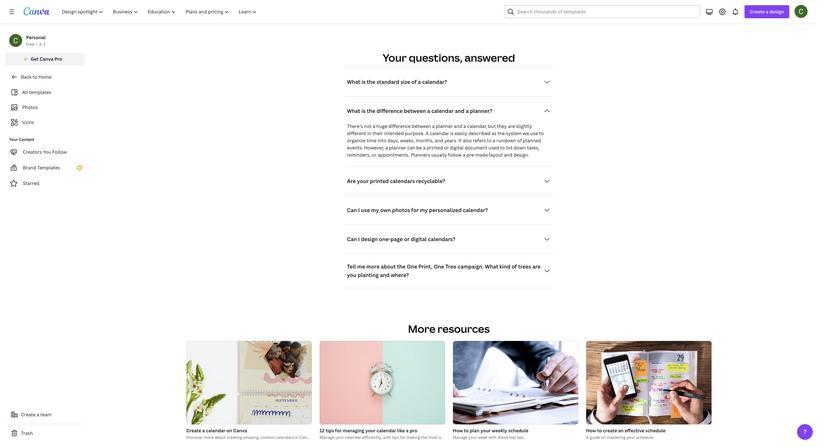 Task type: vqa. For each thing, say whether or not it's contained in the screenshot.
Week
yes



Task type: locate. For each thing, give the bounding box(es) containing it.
your up 'week'
[[481, 428, 491, 435]]

get canva pro
[[31, 56, 62, 62]]

weeks,
[[400, 138, 415, 144]]

creators you follow link
[[5, 146, 85, 159]]

1 horizontal spatial printed
[[427, 145, 443, 151]]

personal
[[26, 34, 46, 41]]

None search field
[[505, 5, 701, 18]]

calendar
[[432, 108, 454, 115], [430, 131, 449, 137], [206, 428, 226, 435], [377, 428, 396, 435], [345, 435, 362, 441]]

standard
[[377, 79, 400, 86]]

1 vertical spatial design
[[361, 236, 378, 243]]

one left tree
[[434, 264, 445, 271]]

0 vertical spatial for
[[412, 207, 419, 214]]

create a calendar on canva image
[[186, 342, 312, 425]]

or inside dropdown button
[[404, 236, 410, 243]]

1 horizontal spatial calendars
[[390, 178, 415, 185]]

calendars right 'custom'
[[276, 435, 294, 441]]

1 vertical spatial calendars
[[276, 435, 294, 441]]

not
[[364, 123, 372, 130]]

tell me more about the one print, one tree campaign. what kind of trees are you planting and where?
[[347, 264, 541, 279]]

your
[[383, 51, 407, 65], [9, 137, 18, 143]]

digital up follow
[[450, 145, 464, 151]]

a left "guide"
[[587, 435, 589, 441]]

a up months,
[[426, 131, 429, 137]]

0 horizontal spatial schedule.
[[454, 435, 472, 441]]

made
[[476, 152, 488, 158]]

1 horizontal spatial with
[[489, 435, 497, 441]]

1 vertical spatial are
[[533, 264, 541, 271]]

creating
[[227, 435, 242, 441]]

of right most
[[439, 435, 443, 441]]

with down 12 tips for managing your calendar like a pro link
[[383, 435, 391, 441]]

can for can i design one-page or digital calendars?
[[347, 236, 357, 243]]

1 vertical spatial create
[[21, 412, 36, 418]]

in left 'canva.'
[[295, 435, 299, 441]]

0 vertical spatial use
[[531, 131, 538, 137]]

of up down
[[518, 138, 522, 144]]

2 with from the left
[[489, 435, 497, 441]]

1 vertical spatial about
[[215, 435, 226, 441]]

amazing,
[[243, 435, 260, 441]]

to inside 'how to plan your weekly schedule manage your week with these top tips.'
[[464, 428, 469, 435]]

the up the where? at left
[[397, 264, 406, 271]]

your right are
[[357, 178, 369, 185]]

my
[[371, 207, 379, 214], [420, 207, 428, 214]]

is left standard
[[362, 79, 366, 86]]

difference inside there's not a huge difference between a planner and a calendar, but they are slightly different in their intended purpose. a calendar is easily described as the system we use to organize time into days, weeks, months, and years. it also refers to a rundown of planned events. however, a planner can be a printed or digital document used to list down tasks, reminders, or appointments. planners usually follow a pre-made layout and design.
[[389, 123, 411, 130]]

making
[[407, 435, 420, 441]]

what is the standard size of a calendar? button
[[345, 76, 554, 89]]

1 horizontal spatial about
[[381, 264, 396, 271]]

1 vertical spatial what
[[347, 108, 361, 115]]

and left the where? at left
[[380, 272, 390, 279]]

1 horizontal spatial on
[[601, 435, 606, 441]]

1 horizontal spatial a
[[587, 435, 589, 441]]

1 horizontal spatial your
[[383, 51, 407, 65]]

to left plan
[[464, 428, 469, 435]]

1 horizontal spatial use
[[531, 131, 538, 137]]

can down are
[[347, 207, 357, 214]]

1 i from the top
[[358, 207, 360, 214]]

to up "guide"
[[598, 428, 602, 435]]

1 vertical spatial more
[[204, 435, 214, 441]]

in
[[368, 131, 372, 137], [295, 435, 299, 441]]

0 vertical spatial or
[[444, 145, 449, 151]]

design left one-
[[361, 236, 378, 243]]

1 vertical spatial can
[[347, 236, 357, 243]]

described
[[469, 131, 491, 137]]

design left christina overa icon
[[770, 8, 785, 15]]

the inside tell me more about the one print, one tree campaign. what kind of trees are you planting and where?
[[397, 264, 406, 271]]

to left list
[[501, 145, 505, 151]]

i left own
[[358, 207, 360, 214]]

your inside dropdown button
[[357, 178, 369, 185]]

list
[[506, 145, 513, 151]]

Search search field
[[518, 6, 697, 18]]

personalized
[[429, 207, 462, 214]]

usually
[[432, 152, 447, 158]]

1 vertical spatial tips
[[392, 435, 400, 441]]

is inside what is the standard size of a calendar? dropdown button
[[362, 79, 366, 86]]

how up "guide"
[[587, 428, 597, 435]]

use up the planned
[[531, 131, 538, 137]]

how to design and print your own calendar image
[[421, 0, 669, 9]]

1 vertical spatial for
[[335, 428, 342, 435]]

0 horizontal spatial create
[[21, 412, 36, 418]]

0 horizontal spatial calendar?
[[423, 79, 448, 86]]

create for create a team
[[21, 412, 36, 418]]

follow
[[52, 149, 67, 155]]

and left years.
[[435, 138, 444, 144]]

0 horizontal spatial your
[[9, 137, 18, 143]]

the left standard
[[367, 79, 376, 86]]

0 horizontal spatial on
[[227, 428, 232, 435]]

use inside the can i use my own photos for my personalized calendar? dropdown button
[[361, 207, 370, 214]]

in down not
[[368, 131, 372, 137]]

all
[[22, 89, 28, 95]]

difference
[[377, 108, 403, 115], [389, 123, 411, 130]]

calendars
[[390, 178, 415, 185], [276, 435, 294, 441]]

intended
[[384, 131, 404, 137]]

0 vertical spatial in
[[368, 131, 372, 137]]

1 vertical spatial use
[[361, 207, 370, 214]]

to up the planned
[[540, 131, 544, 137]]

tree
[[446, 264, 457, 271]]

your up what is the standard size of a calendar?
[[383, 51, 407, 65]]

1 horizontal spatial are
[[533, 264, 541, 271]]

are up system
[[508, 123, 515, 130]]

i left one-
[[358, 236, 360, 243]]

week
[[478, 435, 488, 441]]

tips right 12 on the bottom left
[[326, 428, 334, 435]]

0 horizontal spatial digital
[[411, 236, 427, 243]]

the left most
[[421, 435, 428, 441]]

be
[[417, 145, 422, 151]]

1 vertical spatial between
[[412, 123, 431, 130]]

1 horizontal spatial one
[[434, 264, 445, 271]]

photos
[[392, 207, 410, 214]]

design for i
[[361, 236, 378, 243]]

create inside dropdown button
[[751, 8, 765, 15]]

1 horizontal spatial design
[[770, 8, 785, 15]]

with down weekly
[[489, 435, 497, 441]]

a inside create a team button
[[37, 412, 39, 418]]

1 horizontal spatial my
[[420, 207, 428, 214]]

what for what is the standard size of a calendar?
[[347, 79, 361, 86]]

1 horizontal spatial how
[[587, 428, 597, 435]]

and inside tell me more about the one print, one tree campaign. what kind of trees are you planting and where?
[[380, 272, 390, 279]]

planner up the appointments.
[[389, 145, 406, 151]]

all templates
[[22, 89, 51, 95]]

0 vertical spatial planner
[[436, 123, 453, 130]]

starred
[[23, 180, 39, 187]]

schedule
[[509, 428, 529, 435], [646, 428, 666, 435]]

planting
[[358, 272, 379, 279]]

•
[[36, 42, 37, 47]]

12 tips for managing your calendar like a pro image
[[320, 342, 445, 425]]

of right kind
[[512, 264, 517, 271]]

1 vertical spatial on
[[601, 435, 606, 441]]

2 can from the top
[[347, 236, 357, 243]]

0 vertical spatial i
[[358, 207, 360, 214]]

0 horizontal spatial design
[[361, 236, 378, 243]]

manage inside 'how to plan your weekly schedule manage your week with these top tips.'
[[453, 435, 468, 441]]

0 vertical spatial about
[[381, 264, 396, 271]]

planner up years.
[[436, 123, 453, 130]]

schedule for how to create an effective schedule
[[646, 428, 666, 435]]

2 manage from the left
[[453, 435, 468, 441]]

1 vertical spatial a
[[587, 435, 589, 441]]

schedule. inside 12 tips for managing your calendar like a pro manage your calendar efficiently, with tips for making the most of your schedule.
[[454, 435, 472, 441]]

1 vertical spatial or
[[372, 152, 377, 158]]

1 manage from the left
[[320, 435, 335, 441]]

or
[[444, 145, 449, 151], [372, 152, 377, 158], [404, 236, 410, 243]]

printed up usually
[[427, 145, 443, 151]]

home
[[38, 74, 51, 80]]

like
[[398, 428, 405, 435]]

all templates link
[[9, 86, 81, 99]]

1 horizontal spatial create
[[186, 428, 201, 435]]

2 vertical spatial is
[[451, 131, 454, 137]]

i for design
[[358, 236, 360, 243]]

calendar?
[[423, 79, 448, 86], [463, 207, 488, 214]]

is inside there's not a huge difference between a planner and a calendar, but they are slightly different in their intended purpose. a calendar is easily described as the system we use to organize time into days, weeks, months, and years. it also refers to a rundown of planned events. however, a planner can be a printed or digital document used to list down tasks, reminders, or appointments. planners usually follow a pre-made layout and design.
[[451, 131, 454, 137]]

easily
[[455, 131, 468, 137]]

0 vertical spatial create
[[751, 8, 765, 15]]

0 vertical spatial canva
[[40, 56, 53, 62]]

calendars down the appointments.
[[390, 178, 415, 185]]

is inside what is the difference between a calendar and a planner? dropdown button
[[362, 108, 366, 115]]

your content
[[9, 137, 34, 143]]

0 horizontal spatial tips
[[326, 428, 334, 435]]

down
[[514, 145, 526, 151]]

i
[[358, 207, 360, 214], [358, 236, 360, 243]]

trash
[[21, 431, 33, 437]]

what
[[347, 79, 361, 86], [347, 108, 361, 115], [485, 264, 499, 271]]

a inside "create a design" dropdown button
[[767, 8, 769, 15]]

for left managing
[[335, 428, 342, 435]]

0 horizontal spatial a
[[426, 131, 429, 137]]

1 horizontal spatial schedule.
[[637, 435, 655, 441]]

1 horizontal spatial in
[[368, 131, 372, 137]]

your
[[357, 178, 369, 185], [366, 428, 376, 435], [481, 428, 491, 435], [336, 435, 344, 441], [444, 435, 453, 441], [469, 435, 478, 441], [627, 435, 636, 441]]

0 vertical spatial calendar?
[[423, 79, 448, 86]]

create inside create a calendar on canva discover more about creating amazing, custom calendars in canva.
[[186, 428, 201, 435]]

1 horizontal spatial planner
[[436, 123, 453, 130]]

0 vertical spatial can
[[347, 207, 357, 214]]

1 schedule. from the left
[[454, 435, 472, 441]]

calendar? inside the can i use my own photos for my personalized calendar? dropdown button
[[463, 207, 488, 214]]

my left own
[[371, 207, 379, 214]]

the right the as
[[498, 131, 505, 137]]

your questions, answered
[[383, 51, 516, 65]]

1 vertical spatial in
[[295, 435, 299, 441]]

difference up huge
[[377, 108, 403, 115]]

0 vertical spatial is
[[362, 79, 366, 86]]

0 horizontal spatial schedule
[[509, 428, 529, 435]]

1 vertical spatial difference
[[389, 123, 411, 130]]

how to plan your weekly schedule manage your week with these top tips.
[[453, 428, 529, 441]]

calendar? inside what is the standard size of a calendar? dropdown button
[[423, 79, 448, 86]]

1 horizontal spatial digital
[[450, 145, 464, 151]]

of right size
[[412, 79, 417, 86]]

0 vertical spatial difference
[[377, 108, 403, 115]]

calendar? right personalized
[[463, 207, 488, 214]]

about left creating
[[215, 435, 226, 441]]

0 vertical spatial a
[[426, 131, 429, 137]]

0 horizontal spatial how
[[453, 428, 463, 435]]

or down however, at the top
[[372, 152, 377, 158]]

of inside there's not a huge difference between a planner and a calendar, but they are slightly different in their intended purpose. a calendar is easily described as the system we use to organize time into days, weeks, months, and years. it also refers to a rundown of planned events. however, a planner can be a printed or digital document used to list down tasks, reminders, or appointments. planners usually follow a pre-made layout and design.
[[518, 138, 522, 144]]

an
[[619, 428, 624, 435]]

tell
[[347, 264, 356, 271]]

on
[[227, 428, 232, 435], [601, 435, 606, 441]]

how to create an effective schedule link
[[587, 428, 712, 435]]

0 horizontal spatial about
[[215, 435, 226, 441]]

used
[[489, 145, 500, 151]]

get canva pro button
[[5, 53, 85, 65]]

a
[[767, 8, 769, 15], [418, 79, 421, 86], [428, 108, 431, 115], [466, 108, 469, 115], [373, 123, 376, 130], [433, 123, 435, 130], [464, 123, 466, 130], [493, 138, 496, 144], [386, 145, 388, 151], [423, 145, 426, 151], [463, 152, 466, 158], [37, 412, 39, 418], [202, 428, 205, 435], [406, 428, 409, 435]]

are right the trees
[[533, 264, 541, 271]]

printed right are
[[370, 178, 389, 185]]

1 vertical spatial printed
[[370, 178, 389, 185]]

one-
[[379, 236, 391, 243]]

2 i from the top
[[358, 236, 360, 243]]

1 vertical spatial calendar?
[[463, 207, 488, 214]]

can up the tell
[[347, 236, 357, 243]]

or right page at bottom
[[404, 236, 410, 243]]

you
[[347, 272, 357, 279]]

a inside the how to create an effective schedule a guide on mastering your schedule.
[[587, 435, 589, 441]]

2 horizontal spatial create
[[751, 8, 765, 15]]

create inside button
[[21, 412, 36, 418]]

how inside the how to create an effective schedule a guide on mastering your schedule.
[[587, 428, 597, 435]]

schedule up tips.
[[509, 428, 529, 435]]

1 how from the left
[[453, 428, 463, 435]]

planner
[[436, 123, 453, 130], [389, 145, 406, 151]]

canva left pro
[[40, 56, 53, 62]]

schedule right effective
[[646, 428, 666, 435]]

1 vertical spatial i
[[358, 236, 360, 243]]

my left personalized
[[420, 207, 428, 214]]

0 vertical spatial what
[[347, 79, 361, 86]]

one left print,
[[407, 264, 418, 271]]

1 vertical spatial is
[[362, 108, 366, 115]]

1 horizontal spatial calendar?
[[463, 207, 488, 214]]

2 schedule. from the left
[[637, 435, 655, 441]]

your inside the how to create an effective schedule a guide on mastering your schedule.
[[627, 435, 636, 441]]

and up easily at the right of page
[[454, 123, 463, 130]]

team
[[40, 412, 52, 418]]

me
[[357, 264, 365, 271]]

your left content
[[9, 137, 18, 143]]

however,
[[364, 145, 385, 151]]

with
[[383, 435, 391, 441], [489, 435, 497, 441]]

0 horizontal spatial canva
[[40, 56, 53, 62]]

0 horizontal spatial or
[[372, 152, 377, 158]]

your down effective
[[627, 435, 636, 441]]

0 horizontal spatial with
[[383, 435, 391, 441]]

your down plan
[[469, 435, 478, 441]]

guide
[[590, 435, 601, 441]]

of
[[412, 79, 417, 86], [518, 138, 522, 144], [512, 264, 517, 271], [439, 435, 443, 441]]

slightly
[[517, 123, 533, 130]]

0 horizontal spatial are
[[508, 123, 515, 130]]

for right photos
[[412, 207, 419, 214]]

for inside dropdown button
[[412, 207, 419, 214]]

is up not
[[362, 108, 366, 115]]

most
[[429, 435, 438, 441]]

1 schedule from the left
[[509, 428, 529, 435]]

more
[[367, 264, 380, 271], [204, 435, 214, 441]]

years.
[[445, 138, 458, 144]]

is
[[362, 79, 366, 86], [362, 108, 366, 115], [451, 131, 454, 137]]

manage
[[320, 435, 335, 441], [453, 435, 468, 441]]

schedule. down how to create an effective schedule link
[[637, 435, 655, 441]]

0 vertical spatial printed
[[427, 145, 443, 151]]

1 vertical spatial your
[[9, 137, 18, 143]]

0 vertical spatial between
[[404, 108, 426, 115]]

calendar inside create a calendar on canva discover more about creating amazing, custom calendars in canva.
[[206, 428, 226, 435]]

0 vertical spatial more
[[367, 264, 380, 271]]

free •
[[26, 42, 37, 47]]

canva up creating
[[233, 428, 247, 435]]

1 vertical spatial canva
[[233, 428, 247, 435]]

manage down 12 on the bottom left
[[320, 435, 335, 441]]

days,
[[388, 138, 399, 144]]

0 vertical spatial tips
[[326, 428, 334, 435]]

how left plan
[[453, 428, 463, 435]]

for down like
[[400, 435, 406, 441]]

2 how from the left
[[587, 428, 597, 435]]

how to plan your weekly schedule image
[[453, 342, 579, 425]]

1 horizontal spatial for
[[400, 435, 406, 441]]

design
[[770, 8, 785, 15], [361, 236, 378, 243]]

recyclable?
[[416, 178, 446, 185]]

is for difference
[[362, 108, 366, 115]]

0 vertical spatial design
[[770, 8, 785, 15]]

on right "guide"
[[601, 435, 606, 441]]

about inside tell me more about the one print, one tree campaign. what kind of trees are you planting and where?
[[381, 264, 396, 271]]

2 schedule from the left
[[646, 428, 666, 435]]

2 vertical spatial or
[[404, 236, 410, 243]]

1 horizontal spatial schedule
[[646, 428, 666, 435]]

0 horizontal spatial more
[[204, 435, 214, 441]]

more right discover
[[204, 435, 214, 441]]

on up creating
[[227, 428, 232, 435]]

0 horizontal spatial in
[[295, 435, 299, 441]]

photos link
[[9, 101, 81, 114]]

size
[[401, 79, 411, 86]]

manage left 'week'
[[453, 435, 468, 441]]

1 horizontal spatial canva
[[233, 428, 247, 435]]

starred link
[[5, 177, 85, 190]]

more inside create a calendar on canva discover more about creating amazing, custom calendars in canva.
[[204, 435, 214, 441]]

there's
[[347, 123, 363, 130]]

tips down like
[[392, 435, 400, 441]]

use left own
[[361, 207, 370, 214]]

digital right page at bottom
[[411, 236, 427, 243]]

difference up intended
[[389, 123, 411, 130]]

about up the where? at left
[[381, 264, 396, 271]]

2 vertical spatial create
[[186, 428, 201, 435]]

more up planting
[[367, 264, 380, 271]]

or down years.
[[444, 145, 449, 151]]

0 vertical spatial calendars
[[390, 178, 415, 185]]

how
[[453, 428, 463, 435], [587, 428, 597, 435]]

0 horizontal spatial use
[[361, 207, 370, 214]]

1 horizontal spatial more
[[367, 264, 380, 271]]

a inside 12 tips for managing your calendar like a pro manage your calendar efficiently, with tips for making the most of your schedule.
[[406, 428, 409, 435]]

1 vertical spatial digital
[[411, 236, 427, 243]]

how inside 'how to plan your weekly schedule manage your week with these top tips.'
[[453, 428, 463, 435]]

schedule inside 'how to plan your weekly schedule manage your week with these top tips.'
[[509, 428, 529, 435]]

calendars inside create a calendar on canva discover more about creating amazing, custom calendars in canva.
[[276, 435, 294, 441]]

icons link
[[9, 116, 81, 129]]

your right most
[[444, 435, 453, 441]]

and left planner?
[[455, 108, 465, 115]]

0 horizontal spatial for
[[335, 428, 342, 435]]

calendar inside what is the difference between a calendar and a planner? dropdown button
[[432, 108, 454, 115]]

0 horizontal spatial manage
[[320, 435, 335, 441]]

1 horizontal spatial manage
[[453, 435, 468, 441]]

schedule. down plan
[[454, 435, 472, 441]]

your down managing
[[336, 435, 344, 441]]

what inside tell me more about the one print, one tree campaign. what kind of trees are you planting and where?
[[485, 264, 499, 271]]

schedule inside the how to create an effective schedule a guide on mastering your schedule.
[[646, 428, 666, 435]]

1 with from the left
[[383, 435, 391, 441]]

calendar? down "questions,"
[[423, 79, 448, 86]]

0 vertical spatial digital
[[450, 145, 464, 151]]

is up years.
[[451, 131, 454, 137]]

resources
[[438, 322, 490, 336]]

0 horizontal spatial printed
[[370, 178, 389, 185]]

1 horizontal spatial or
[[404, 236, 410, 243]]

2 vertical spatial what
[[485, 264, 499, 271]]

rundown
[[497, 138, 517, 144]]

your for your content
[[9, 137, 18, 143]]

1 can from the top
[[347, 207, 357, 214]]



Task type: describe. For each thing, give the bounding box(es) containing it.
1 my from the left
[[371, 207, 379, 214]]

weekly
[[492, 428, 508, 435]]

i for use
[[358, 207, 360, 214]]

create a design button
[[745, 5, 790, 18]]

own
[[381, 207, 391, 214]]

can i use my own photos for my personalized calendar?
[[347, 207, 488, 214]]

create a team
[[21, 412, 52, 418]]

but
[[489, 123, 496, 130]]

with inside 12 tips for managing your calendar like a pro manage your calendar efficiently, with tips for making the most of your schedule.
[[383, 435, 391, 441]]

1
[[43, 42, 46, 47]]

refers
[[473, 138, 486, 144]]

back to home
[[21, 74, 51, 80]]

2 vertical spatial for
[[400, 435, 406, 441]]

brand templates link
[[5, 161, 85, 175]]

1 one from the left
[[407, 264, 418, 271]]

what is the standard size of a calendar?
[[347, 79, 448, 86]]

are inside tell me more about the one print, one tree campaign. what kind of trees are you planting and where?
[[533, 264, 541, 271]]

between inside dropdown button
[[404, 108, 426, 115]]

different
[[347, 131, 367, 137]]

what for what is the difference between a calendar and a planner?
[[347, 108, 361, 115]]

trash link
[[5, 428, 85, 441]]

is for standard
[[362, 79, 366, 86]]

content
[[19, 137, 34, 143]]

to right back
[[33, 74, 37, 80]]

on inside the how to create an effective schedule a guide on mastering your schedule.
[[601, 435, 606, 441]]

create a design
[[751, 8, 785, 15]]

schedule. inside the how to create an effective schedule a guide on mastering your schedule.
[[637, 435, 655, 441]]

in inside there's not a huge difference between a planner and a calendar, but they are slightly different in their intended purpose. a calendar is easily described as the system we use to organize time into days, weeks, months, and years. it also refers to a rundown of planned events. however, a planner can be a printed or digital document used to list down tasks, reminders, or appointments. planners usually follow a pre-made layout and design.
[[368, 131, 372, 137]]

how for how to create an effective schedule
[[587, 428, 597, 435]]

of inside 12 tips for managing your calendar like a pro manage your calendar efficiently, with tips for making the most of your schedule.
[[439, 435, 443, 441]]

brand templates
[[23, 165, 60, 171]]

top
[[510, 435, 516, 441]]

mastering
[[607, 435, 626, 441]]

design.
[[514, 152, 530, 158]]

a inside create a calendar on canva discover more about creating amazing, custom calendars in canva.
[[202, 428, 205, 435]]

1 horizontal spatial tips
[[392, 435, 400, 441]]

use inside there's not a huge difference between a planner and a calendar, but they are slightly different in their intended purpose. a calendar is easily described as the system we use to organize time into days, weeks, months, and years. it also refers to a rundown of planned events. however, a planner can be a printed or digital document used to list down tasks, reminders, or appointments. planners usually follow a pre-made layout and design.
[[531, 131, 538, 137]]

calendar inside there's not a huge difference between a planner and a calendar, but they are slightly different in their intended purpose. a calendar is easily described as the system we use to organize time into days, weeks, months, and years. it also refers to a rundown of planned events. however, a planner can be a printed or digital document used to list down tasks, reminders, or appointments. planners usually follow a pre-made layout and design.
[[430, 131, 449, 137]]

digital inside there's not a huge difference between a planner and a calendar, but they are slightly different in their intended purpose. a calendar is easily described as the system we use to organize time into days, weeks, months, and years. it also refers to a rundown of planned events. however, a planner can be a printed or digital document used to list down tasks, reminders, or appointments. planners usually follow a pre-made layout and design.
[[450, 145, 464, 151]]

tips.
[[517, 435, 525, 441]]

with inside 'how to plan your weekly schedule manage your week with these top tips.'
[[489, 435, 497, 441]]

about inside create a calendar on canva discover more about creating amazing, custom calendars in canva.
[[215, 435, 226, 441]]

organize
[[347, 138, 366, 144]]

creators you follow
[[23, 149, 67, 155]]

to inside the how to create an effective schedule a guide on mastering your schedule.
[[598, 428, 602, 435]]

canva inside button
[[40, 56, 53, 62]]

what is the difference between a calendar and a planner? button
[[345, 105, 554, 118]]

time
[[367, 138, 377, 144]]

get
[[31, 56, 39, 62]]

12 tips for managing your calendar like a pro link
[[320, 428, 445, 435]]

to up used in the right top of the page
[[487, 138, 492, 144]]

events.
[[347, 145, 363, 151]]

more
[[408, 322, 436, 336]]

manage inside 12 tips for managing your calendar like a pro manage your calendar efficiently, with tips for making the most of your schedule.
[[320, 435, 335, 441]]

how to create an effective schedule image
[[587, 342, 712, 425]]

there's not a huge difference between a planner and a calendar, but they are slightly different in their intended purpose. a calendar is easily described as the system we use to organize time into days, weeks, months, and years. it also refers to a rundown of planned events. however, a planner can be a printed or digital document used to list down tasks, reminders, or appointments. planners usually follow a pre-made layout and design.
[[347, 123, 544, 158]]

are inside there's not a huge difference between a planner and a calendar, but they are slightly different in their intended purpose. a calendar is easily described as the system we use to organize time into days, weeks, months, and years. it also refers to a rundown of planned events. however, a planner can be a printed or digital document used to list down tasks, reminders, or appointments. planners usually follow a pre-made layout and design.
[[508, 123, 515, 130]]

trees
[[519, 264, 532, 271]]

what is the difference between a calendar and a planner?
[[347, 108, 493, 115]]

how to create an effective schedule a guide on mastering your schedule.
[[587, 428, 666, 441]]

and down list
[[505, 152, 513, 158]]

digital inside dropdown button
[[411, 236, 427, 243]]

create for create a design
[[751, 8, 765, 15]]

custom
[[261, 435, 275, 441]]

of inside tell me more about the one print, one tree campaign. what kind of trees are you planting and where?
[[512, 264, 517, 271]]

2 my from the left
[[420, 207, 428, 214]]

planned
[[523, 138, 542, 144]]

tell me more about the one print, one tree campaign. what kind of trees are you planting and where? button
[[345, 262, 554, 281]]

of inside what is the standard size of a calendar? dropdown button
[[412, 79, 417, 86]]

where?
[[391, 272, 409, 279]]

page
[[391, 236, 403, 243]]

canva inside create a calendar on canva discover more about creating amazing, custom calendars in canva.
[[233, 428, 247, 435]]

in inside create a calendar on canva discover more about creating amazing, custom calendars in canva.
[[295, 435, 299, 441]]

can
[[408, 145, 416, 151]]

difference inside what is the difference between a calendar and a planner? dropdown button
[[377, 108, 403, 115]]

printed inside there's not a huge difference between a planner and a calendar, but they are slightly different in their intended purpose. a calendar is easily described as the system we use to organize time into days, weeks, months, and years. it also refers to a rundown of planned events. however, a planner can be a printed or digital document used to list down tasks, reminders, or appointments. planners usually follow a pre-made layout and design.
[[427, 145, 443, 151]]

purpose.
[[405, 131, 425, 137]]

between inside there's not a huge difference between a planner and a calendar, but they are slightly different in their intended purpose. a calendar is easily described as the system we use to organize time into days, weeks, months, and years. it also refers to a rundown of planned events. however, a planner can be a printed or digital document used to list down tasks, reminders, or appointments. planners usually follow a pre-made layout and design.
[[412, 123, 431, 130]]

can i design one-page or digital calendars? button
[[345, 233, 554, 246]]

more resources
[[408, 322, 490, 336]]

calendars inside dropdown button
[[390, 178, 415, 185]]

we
[[523, 131, 530, 137]]

questions,
[[409, 51, 463, 65]]

how for how to plan your weekly schedule
[[453, 428, 463, 435]]

it
[[459, 138, 462, 144]]

a inside there's not a huge difference between a planner and a calendar, but they are slightly different in their intended purpose. a calendar is easily described as the system we use to organize time into days, weeks, months, and years. it also refers to a rundown of planned events. however, a planner can be a printed or digital document used to list down tasks, reminders, or appointments. planners usually follow a pre-made layout and design.
[[426, 131, 429, 137]]

answered
[[465, 51, 516, 65]]

they
[[497, 123, 507, 130]]

appointments.
[[378, 152, 410, 158]]

also
[[463, 138, 472, 144]]

12 tips for managing your calendar like a pro manage your calendar efficiently, with tips for making the most of your schedule.
[[320, 428, 472, 441]]

your for your questions, answered
[[383, 51, 407, 65]]

calendar,
[[467, 123, 487, 130]]

campaign.
[[458, 264, 484, 271]]

follow
[[448, 152, 462, 158]]

christina overa image
[[795, 5, 808, 18]]

the up not
[[367, 108, 376, 115]]

pro
[[55, 56, 62, 62]]

can for can i use my own photos for my personalized calendar?
[[347, 207, 357, 214]]

schedule for how to plan your weekly schedule
[[509, 428, 529, 435]]

design for a
[[770, 8, 785, 15]]

can i design one-page or digital calendars?
[[347, 236, 456, 243]]

a inside what is the standard size of a calendar? dropdown button
[[418, 79, 421, 86]]

create a calendar on canva link
[[186, 428, 312, 435]]

into
[[378, 138, 387, 144]]

the inside 12 tips for managing your calendar like a pro manage your calendar efficiently, with tips for making the most of your schedule.
[[421, 435, 428, 441]]

2 one from the left
[[434, 264, 445, 271]]

reminders,
[[347, 152, 371, 158]]

create a calendar on canva discover more about creating amazing, custom calendars in canva.
[[186, 428, 313, 441]]

huge
[[377, 123, 387, 130]]

how to plan your weekly schedule link
[[453, 428, 579, 435]]

2 horizontal spatial or
[[444, 145, 449, 151]]

your up efficiently,
[[366, 428, 376, 435]]

templates
[[37, 165, 60, 171]]

1 vertical spatial planner
[[389, 145, 406, 151]]

as
[[492, 131, 497, 137]]

printed inside dropdown button
[[370, 178, 389, 185]]

can i use my own photos for my personalized calendar? button
[[345, 204, 554, 217]]

create
[[603, 428, 618, 435]]

top level navigation element
[[58, 5, 263, 18]]

more inside tell me more about the one print, one tree campaign. what kind of trees are you planting and where?
[[367, 264, 380, 271]]

pre-
[[467, 152, 476, 158]]

are your printed calendars recyclable? button
[[345, 175, 554, 188]]

on inside create a calendar on canva discover more about creating amazing, custom calendars in canva.
[[227, 428, 232, 435]]

the inside there's not a huge difference between a planner and a calendar, but they are slightly different in their intended purpose. a calendar is easily described as the system we use to organize time into days, weeks, months, and years. it also refers to a rundown of planned events. however, a planner can be a printed or digital document used to list down tasks, reminders, or appointments. planners usually follow a pre-made layout and design.
[[498, 131, 505, 137]]



